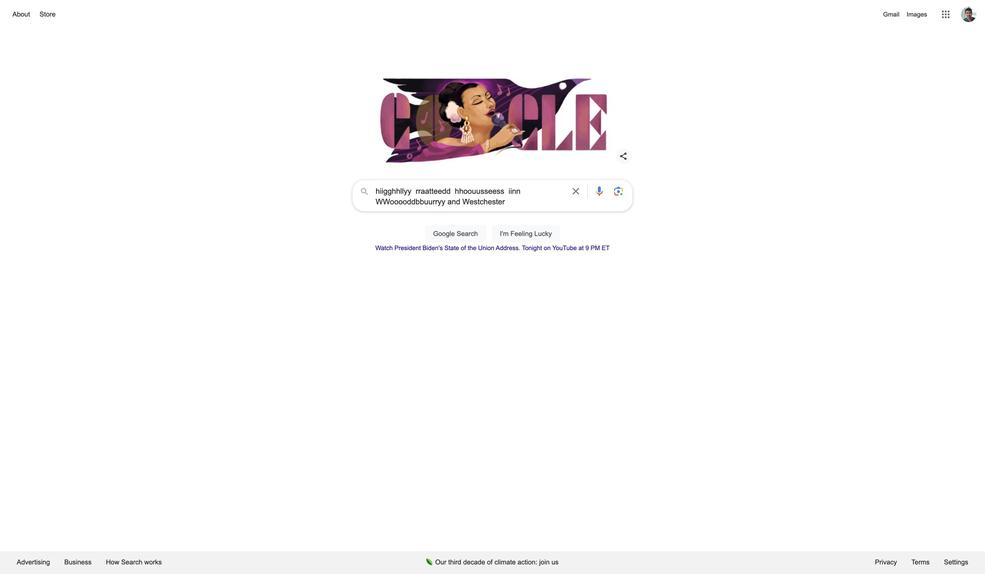 Task type: locate. For each thing, give the bounding box(es) containing it.
Search text field
[[376, 186, 565, 207]]

None search field
[[10, 177, 976, 254]]

search by voice image
[[594, 186, 606, 197]]



Task type: describe. For each thing, give the bounding box(es) containing it.
lola beltrán's 92nd birthday image
[[373, 72, 613, 168]]

search by image image
[[613, 186, 625, 197]]



Task type: vqa. For each thing, say whether or not it's contained in the screenshot.
right 9
no



